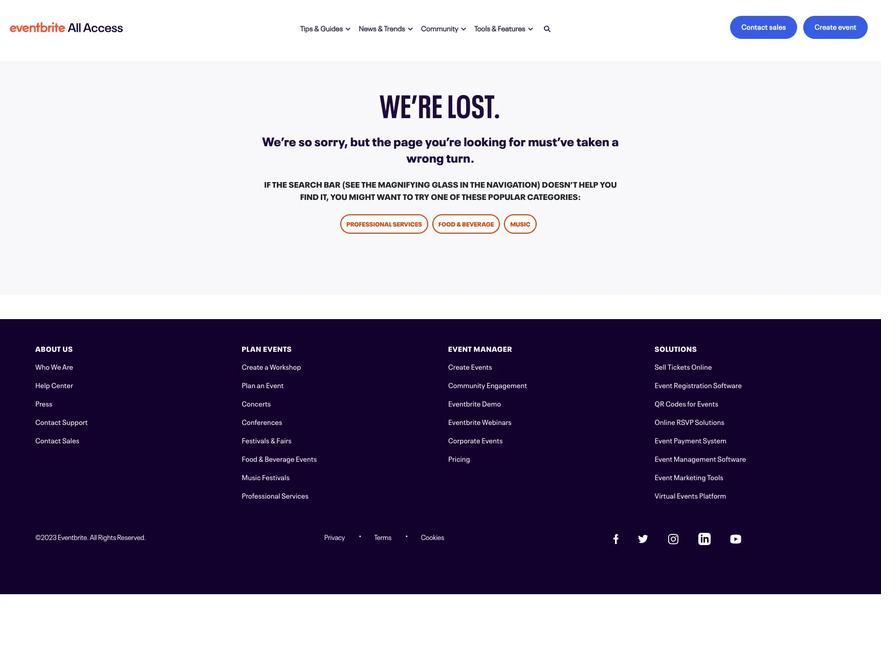 Task type: vqa. For each thing, say whether or not it's contained in the screenshot.
Professional services
yes



Task type: describe. For each thing, give the bounding box(es) containing it.
terms link
[[374, 532, 392, 542]]

community for community
[[421, 22, 459, 32]]

a inside we're so sorry, but the page you're looking for must've taken a wrong turn.
[[612, 132, 619, 149]]

the right (see
[[362, 178, 376, 190]]

events for plan events
[[263, 343, 292, 354]]

facebook image
[[613, 534, 619, 545]]

codes
[[666, 398, 686, 408]]

1 vertical spatial for
[[687, 398, 696, 408]]

create a workshop link
[[242, 361, 301, 372]]

eventbrite webinars
[[448, 417, 512, 427]]

the right in
[[470, 178, 485, 190]]

rsvp
[[677, 417, 694, 427]]

terms
[[374, 532, 392, 542]]

professional for professional services
[[242, 490, 280, 501]]

professional services link
[[340, 214, 428, 234]]

events for corporate events
[[482, 435, 503, 445]]

sell tickets online link
[[655, 361, 712, 372]]

eventbrite demo link
[[448, 398, 501, 408]]

marketing
[[674, 472, 706, 482]]

help center
[[35, 380, 73, 390]]

services
[[393, 219, 422, 228]]

pricing
[[448, 453, 470, 464]]

tips & guides
[[301, 22, 343, 32]]

virtual events platform
[[655, 490, 726, 501]]

cookies link
[[421, 532, 444, 542]]

pricing link
[[448, 453, 470, 464]]

& for guides
[[314, 22, 319, 32]]

all
[[90, 532, 97, 542]]

about
[[35, 343, 61, 354]]

looking
[[464, 132, 507, 149]]

1 vertical spatial festivals
[[262, 472, 290, 482]]

demo
[[482, 398, 501, 408]]

sell tickets online
[[655, 361, 712, 372]]

you're
[[425, 132, 462, 149]]

youtube image
[[731, 535, 742, 544]]

event registration software
[[655, 380, 742, 390]]

center
[[51, 380, 73, 390]]

professional services
[[242, 490, 309, 501]]

it,
[[320, 190, 329, 202]]

news & trends link
[[355, 16, 417, 39]]

food & beverage link
[[432, 214, 500, 234]]

contact sales
[[742, 21, 786, 31]]

conferences
[[242, 417, 282, 427]]

sales
[[769, 21, 786, 31]]

fairs
[[277, 435, 292, 445]]

event management software
[[655, 453, 746, 464]]

create for create event
[[815, 21, 837, 31]]

we're for we're so sorry, but the page you're looking for must've taken a wrong turn.
[[262, 132, 296, 149]]

bar
[[324, 178, 341, 190]]

help
[[579, 178, 598, 190]]

online rsvp solutions link
[[655, 417, 725, 427]]

& for features
[[492, 22, 497, 32]]

webinars
[[482, 417, 512, 427]]

help
[[35, 380, 50, 390]]

press
[[35, 398, 52, 408]]

payment
[[674, 435, 702, 445]]

privacy
[[324, 532, 345, 542]]

contact for contact sales
[[742, 21, 768, 31]]

food for food & beverage
[[439, 219, 456, 228]]

contact sales link
[[35, 435, 79, 445]]

events right the beverage
[[296, 453, 317, 464]]

software for event registration software
[[713, 380, 742, 390]]

contact support
[[35, 417, 88, 427]]

event for event registration software
[[655, 380, 673, 390]]

press link
[[35, 398, 52, 408]]

music for music
[[510, 219, 531, 228]]

virtual
[[655, 490, 676, 501]]

support
[[62, 417, 88, 427]]

reserved.
[[117, 532, 146, 542]]

1 vertical spatial solutions
[[695, 417, 725, 427]]

events down the event registration software
[[697, 398, 719, 408]]

music for music festivals
[[242, 472, 261, 482]]

who we are link
[[35, 361, 73, 372]]

of
[[450, 190, 460, 202]]

conferences link
[[242, 417, 282, 427]]

logo eventbrite image
[[8, 18, 124, 37]]

categories:
[[527, 190, 581, 202]]

qr
[[655, 398, 664, 408]]

turn.
[[446, 148, 475, 166]]

for inside we're so sorry, but the page you're looking for must've taken a wrong turn.
[[509, 132, 526, 149]]

professional services link
[[242, 490, 309, 501]]

eventbrite for eventbrite webinars
[[448, 417, 481, 427]]

professional services
[[347, 219, 422, 228]]

event marketing tools
[[655, 472, 724, 482]]

plan an event
[[242, 380, 284, 390]]

sell
[[655, 361, 666, 372]]

©2023
[[35, 532, 57, 542]]

help center link
[[35, 380, 73, 390]]

events for virtual events platform
[[677, 490, 698, 501]]

event for event management software
[[655, 453, 673, 464]]

create event
[[815, 21, 857, 31]]

& for beverage
[[457, 219, 461, 228]]

contact for contact support
[[35, 417, 61, 427]]

events for create events
[[471, 361, 492, 372]]

who we are
[[35, 361, 73, 372]]

system
[[703, 435, 727, 445]]

corporate events
[[448, 435, 503, 445]]

might
[[349, 190, 375, 202]]

if the search bar (see the magnifying glass in the navigation) doesn't help you find it, you might want to try one of these popular categories:
[[264, 178, 617, 202]]

event payment system link
[[655, 435, 727, 445]]

& for fairs
[[271, 435, 275, 445]]

& for beverage
[[259, 453, 263, 464]]

plan events
[[242, 343, 292, 354]]

1 horizontal spatial online
[[692, 361, 712, 372]]

event payment system
[[655, 435, 727, 445]]

rights
[[98, 532, 116, 542]]

create a workshop
[[242, 361, 301, 372]]

in
[[460, 178, 469, 190]]

create events
[[448, 361, 492, 372]]



Task type: locate. For each thing, give the bounding box(es) containing it.
0 vertical spatial online
[[692, 361, 712, 372]]

0 horizontal spatial arrow image
[[461, 27, 466, 31]]

eventbrite webinars link
[[448, 417, 512, 427]]

1 horizontal spatial a
[[612, 132, 619, 149]]

2 horizontal spatial create
[[815, 21, 837, 31]]

online rsvp solutions
[[655, 417, 725, 427]]

1 vertical spatial food
[[242, 453, 257, 464]]

create inside create event 'link'
[[815, 21, 837, 31]]

but
[[350, 132, 370, 149]]

& for trends
[[378, 22, 383, 32]]

create down event manager
[[448, 361, 470, 372]]

the inside we're so sorry, but the page you're looking for must've taken a wrong turn.
[[372, 132, 391, 149]]

1 vertical spatial we're
[[262, 132, 296, 149]]

create
[[815, 21, 837, 31], [242, 361, 263, 372], [448, 361, 470, 372]]

plan up create a workshop
[[242, 343, 262, 354]]

the right if
[[272, 178, 287, 190]]

0 vertical spatial community
[[421, 22, 459, 32]]

guides
[[321, 22, 343, 32]]

arrow image left tools & features
[[461, 27, 466, 31]]

event left payment
[[655, 435, 673, 445]]

0 vertical spatial plan
[[242, 343, 262, 354]]

0 horizontal spatial online
[[655, 417, 675, 427]]

online down qr
[[655, 417, 675, 427]]

music up professional services link
[[242, 472, 261, 482]]

2 arrow image from the left
[[528, 27, 533, 31]]

0 horizontal spatial music
[[242, 472, 261, 482]]

features
[[498, 22, 526, 32]]

create for create events
[[448, 361, 470, 372]]

beverage
[[462, 219, 494, 228]]

for right codes
[[687, 398, 696, 408]]

professional for professional services
[[347, 219, 392, 228]]

2 vertical spatial contact
[[35, 435, 61, 445]]

arrow image left search icon
[[528, 27, 533, 31]]

& right news
[[378, 22, 383, 32]]

0 vertical spatial for
[[509, 132, 526, 149]]

registration
[[674, 380, 712, 390]]

glass
[[432, 178, 458, 190]]

search
[[289, 178, 322, 190]]

festivals up professional services link
[[262, 472, 290, 482]]

are
[[62, 361, 73, 372]]

events up create a workshop link
[[263, 343, 292, 354]]

event
[[448, 343, 472, 354], [266, 380, 284, 390], [655, 380, 673, 390], [655, 435, 673, 445], [655, 453, 673, 464], [655, 472, 673, 482]]

0 vertical spatial contact
[[742, 21, 768, 31]]

professional down might
[[347, 219, 392, 228]]

solutions up tickets in the bottom of the page
[[655, 343, 697, 354]]

news & trends
[[359, 22, 405, 32]]

0 horizontal spatial we're
[[262, 132, 296, 149]]

event for event manager
[[448, 343, 472, 354]]

1 vertical spatial a
[[265, 361, 268, 372]]

management
[[674, 453, 716, 464]]

event manager
[[448, 343, 512, 354]]

0 horizontal spatial a
[[265, 361, 268, 372]]

event for event payment system
[[655, 435, 673, 445]]

food
[[439, 219, 456, 228], [242, 453, 257, 464]]

we're up 'page'
[[380, 79, 443, 126]]

1 vertical spatial community
[[448, 380, 485, 390]]

0 horizontal spatial food
[[242, 453, 257, 464]]

events down webinars
[[482, 435, 503, 445]]

0 vertical spatial professional
[[347, 219, 392, 228]]

if
[[264, 178, 271, 190]]

workshop
[[270, 361, 301, 372]]

tools left features
[[475, 22, 490, 32]]

eventbrite.
[[58, 532, 89, 542]]

we're
[[380, 79, 443, 126], [262, 132, 296, 149]]

1 horizontal spatial we're
[[380, 79, 443, 126]]

festivals down conferences
[[242, 435, 269, 445]]

eventbrite up eventbrite webinars
[[448, 398, 481, 408]]

community right trends
[[421, 22, 459, 32]]

plan for plan an event
[[242, 380, 255, 390]]

software for event management software
[[718, 453, 746, 464]]

sales
[[62, 435, 79, 445]]

0 vertical spatial music
[[510, 219, 531, 228]]

1 vertical spatial professional
[[242, 490, 280, 501]]

we're so sorry, but the page you're looking for must've taken a wrong turn.
[[262, 132, 619, 166]]

1 horizontal spatial food
[[439, 219, 456, 228]]

event management software link
[[655, 453, 746, 464]]

1 vertical spatial music
[[242, 472, 261, 482]]

solutions up system
[[695, 417, 725, 427]]

arrow image inside tips & guides link
[[346, 27, 351, 31]]

1 vertical spatial online
[[655, 417, 675, 427]]

for
[[509, 132, 526, 149], [687, 398, 696, 408]]

1 vertical spatial plan
[[242, 380, 255, 390]]

create event link
[[804, 16, 868, 39]]

you right 'help'
[[600, 178, 617, 190]]

0 vertical spatial solutions
[[655, 343, 697, 354]]

an
[[257, 380, 265, 390]]

& left beverage
[[457, 219, 461, 228]]

plan left an
[[242, 380, 255, 390]]

food & beverage events link
[[242, 453, 317, 464]]

twitter image
[[638, 535, 649, 543]]

events down event marketing tools link
[[677, 490, 698, 501]]

festivals
[[242, 435, 269, 445], [262, 472, 290, 482]]

arrow image inside tools & features link
[[528, 27, 533, 31]]

engagement
[[487, 380, 527, 390]]

contact sales
[[35, 435, 79, 445]]

plan for plan events
[[242, 343, 262, 354]]

cookies
[[421, 532, 444, 542]]

& left 'fairs'
[[271, 435, 275, 445]]

2 plan from the top
[[242, 380, 255, 390]]

try
[[415, 190, 429, 202]]

taken
[[577, 132, 610, 149]]

1 horizontal spatial arrow image
[[408, 27, 413, 31]]

0 vertical spatial tools
[[475, 22, 490, 32]]

you right it,
[[330, 190, 347, 202]]

arrow image for tools & features
[[528, 27, 533, 31]]

& left the beverage
[[259, 453, 263, 464]]

food & beverage
[[439, 219, 494, 228]]

arrow image for community
[[461, 27, 466, 31]]

1 horizontal spatial for
[[687, 398, 696, 408]]

1 horizontal spatial you
[[600, 178, 617, 190]]

navigation)
[[487, 178, 541, 190]]

who
[[35, 361, 50, 372]]

lost.
[[448, 79, 501, 126]]

food up the music festivals at the left bottom
[[242, 453, 257, 464]]

1 plan from the top
[[242, 343, 262, 354]]

0 vertical spatial a
[[612, 132, 619, 149]]

about us
[[35, 343, 73, 354]]

music down the popular
[[510, 219, 531, 228]]

&
[[314, 22, 319, 32], [378, 22, 383, 32], [492, 22, 497, 32], [457, 219, 461, 228], [271, 435, 275, 445], [259, 453, 263, 464]]

eventbrite
[[448, 398, 481, 408], [448, 417, 481, 427]]

1 horizontal spatial arrow image
[[528, 27, 533, 31]]

event down sell
[[655, 380, 673, 390]]

community engagement link
[[448, 380, 527, 390]]

event left the management
[[655, 453, 673, 464]]

contact
[[742, 21, 768, 31], [35, 417, 61, 427], [35, 435, 61, 445]]

we're inside we're so sorry, but the page you're looking for must've taken a wrong turn.
[[262, 132, 296, 149]]

instagram image
[[668, 534, 679, 545]]

tickets
[[668, 361, 690, 372]]

eventbrite up corporate
[[448, 417, 481, 427]]

arrow image inside community link
[[461, 27, 466, 31]]

0 horizontal spatial for
[[509, 132, 526, 149]]

create up an
[[242, 361, 263, 372]]

tools
[[475, 22, 490, 32], [707, 472, 724, 482]]

trends
[[384, 22, 405, 32]]

find
[[300, 190, 319, 202]]

community for community engagement
[[448, 380, 485, 390]]

a
[[612, 132, 619, 149], [265, 361, 268, 372]]

& right "tips"
[[314, 22, 319, 32]]

a right taken
[[612, 132, 619, 149]]

linkedin image
[[698, 533, 711, 546]]

virtual events platform link
[[655, 490, 726, 501]]

2 arrow image from the left
[[408, 27, 413, 31]]

create left event
[[815, 21, 837, 31]]

1 eventbrite from the top
[[448, 398, 481, 408]]

1 horizontal spatial music
[[510, 219, 531, 228]]

popular
[[488, 190, 526, 202]]

plan an event link
[[242, 380, 284, 390]]

we're lost.
[[380, 79, 501, 126]]

tools & features
[[475, 22, 526, 32]]

1 horizontal spatial create
[[448, 361, 470, 372]]

2 eventbrite from the top
[[448, 417, 481, 427]]

create for create a workshop
[[242, 361, 263, 372]]

0 vertical spatial software
[[713, 380, 742, 390]]

page
[[394, 132, 423, 149]]

event for event marketing tools
[[655, 472, 673, 482]]

arrow image inside news & trends link
[[408, 27, 413, 31]]

these
[[462, 190, 487, 202]]

qr codes for events link
[[655, 398, 719, 408]]

eventbrite demo
[[448, 398, 501, 408]]

event right an
[[266, 380, 284, 390]]

0 vertical spatial eventbrite
[[448, 398, 481, 408]]

1 vertical spatial tools
[[707, 472, 724, 482]]

food & beverage events
[[242, 453, 317, 464]]

arrow image for guides
[[346, 27, 351, 31]]

1 horizontal spatial professional
[[347, 219, 392, 228]]

music
[[510, 219, 531, 228], [242, 472, 261, 482]]

search icon image
[[544, 25, 551, 33]]

professional down the "music festivals" link
[[242, 490, 280, 501]]

food for food & beverage events
[[242, 453, 257, 464]]

manager
[[474, 343, 512, 354]]

beverage
[[265, 453, 294, 464]]

1 vertical spatial software
[[718, 453, 746, 464]]

1 horizontal spatial tools
[[707, 472, 724, 482]]

0 horizontal spatial professional
[[242, 490, 280, 501]]

want
[[377, 190, 401, 202]]

(see
[[342, 178, 360, 190]]

news
[[359, 22, 377, 32]]

qr codes for events
[[655, 398, 719, 408]]

privacy link
[[324, 532, 345, 542]]

music link
[[504, 214, 537, 234]]

0 vertical spatial festivals
[[242, 435, 269, 445]]

1 arrow image from the left
[[461, 27, 466, 31]]

eventbrite for eventbrite demo
[[448, 398, 481, 408]]

0 horizontal spatial you
[[330, 190, 347, 202]]

0 vertical spatial we're
[[380, 79, 443, 126]]

us
[[63, 343, 73, 354]]

tips
[[301, 22, 313, 32]]

0 horizontal spatial tools
[[475, 22, 490, 32]]

we're left so
[[262, 132, 296, 149]]

community down create events
[[448, 380, 485, 390]]

arrow image right guides on the left top
[[346, 27, 351, 31]]

event up create events link
[[448, 343, 472, 354]]

you
[[600, 178, 617, 190], [330, 190, 347, 202]]

so
[[299, 132, 312, 149]]

festivals & fairs
[[242, 435, 292, 445]]

community link
[[417, 16, 470, 39]]

1 vertical spatial contact
[[35, 417, 61, 427]]

events
[[263, 343, 292, 354], [471, 361, 492, 372], [697, 398, 719, 408], [482, 435, 503, 445], [296, 453, 317, 464], [677, 490, 698, 501]]

arrow image
[[461, 27, 466, 31], [528, 27, 533, 31]]

the right but
[[372, 132, 391, 149]]

events down event manager
[[471, 361, 492, 372]]

1 arrow image from the left
[[346, 27, 351, 31]]

contact for contact sales
[[35, 435, 61, 445]]

software
[[713, 380, 742, 390], [718, 453, 746, 464]]

concerts link
[[242, 398, 271, 408]]

music festivals
[[242, 472, 290, 482]]

& left features
[[492, 22, 497, 32]]

a down plan events
[[265, 361, 268, 372]]

software right registration
[[713, 380, 742, 390]]

arrow image right trends
[[408, 27, 413, 31]]

tools up platform
[[707, 472, 724, 482]]

for right looking
[[509, 132, 526, 149]]

software down system
[[718, 453, 746, 464]]

food down one
[[439, 219, 456, 228]]

1 vertical spatial eventbrite
[[448, 417, 481, 427]]

0 vertical spatial food
[[439, 219, 456, 228]]

contact sales link
[[730, 16, 797, 39]]

we're for we're lost.
[[380, 79, 443, 126]]

0 horizontal spatial create
[[242, 361, 263, 372]]

arrow image for trends
[[408, 27, 413, 31]]

0 horizontal spatial arrow image
[[346, 27, 351, 31]]

arrow image
[[346, 27, 351, 31], [408, 27, 413, 31]]

online up event registration software 'link'
[[692, 361, 712, 372]]

event up 'virtual'
[[655, 472, 673, 482]]



